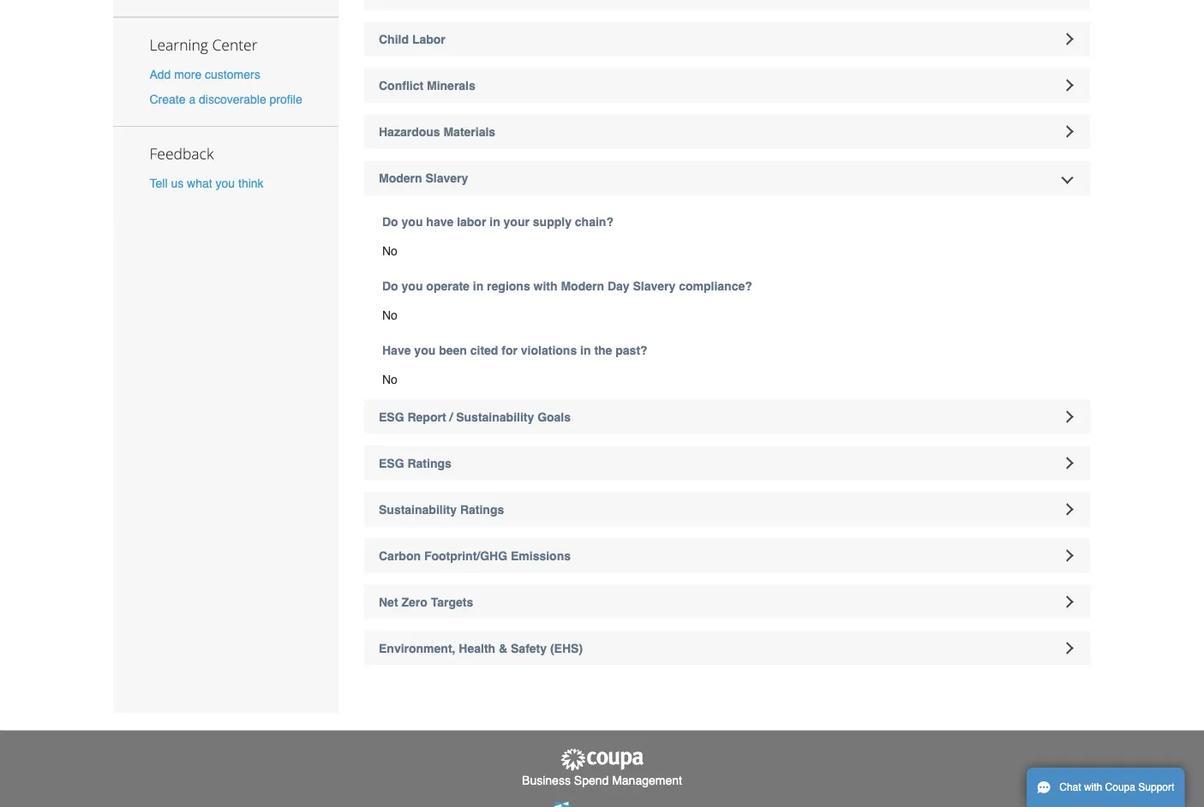 Task type: locate. For each thing, give the bounding box(es) containing it.
hazardous materials button
[[364, 115, 1091, 149]]

labor
[[457, 215, 487, 229]]

0 vertical spatial no
[[383, 244, 398, 258]]

past?
[[616, 343, 648, 357]]

0 vertical spatial sustainability
[[456, 410, 535, 424]]

learning center
[[150, 34, 258, 54]]

no down have
[[383, 373, 398, 386]]

environment,
[[379, 642, 456, 656]]

1 horizontal spatial slavery
[[633, 279, 676, 293]]

your
[[504, 215, 530, 229]]

a
[[189, 92, 196, 106]]

hazardous
[[379, 125, 440, 139]]

0 horizontal spatial slavery
[[426, 171, 469, 185]]

ratings inside dropdown button
[[460, 503, 505, 517]]

coupa supplier portal image
[[560, 748, 645, 773]]

conflict minerals heading
[[364, 68, 1091, 102]]

carbon footprint/ghg emissions button
[[364, 539, 1091, 573]]

1 esg from the top
[[379, 410, 404, 424]]

you
[[216, 176, 235, 190], [402, 215, 423, 229], [402, 279, 423, 293], [415, 343, 436, 357]]

tell us what you think
[[150, 176, 264, 190]]

esg report / sustainability goals button
[[364, 400, 1091, 434]]

environment, health & safety (ehs)
[[379, 642, 583, 656]]

1 vertical spatial do
[[383, 279, 399, 293]]

think
[[238, 176, 264, 190]]

learning
[[150, 34, 208, 54]]

chat
[[1060, 782, 1082, 794]]

0 vertical spatial ratings
[[408, 457, 452, 470]]

esg left report
[[379, 410, 404, 424]]

cited
[[471, 343, 499, 357]]

you left been
[[415, 343, 436, 357]]

do for do you operate in regions with modern day slavery compliance?
[[383, 279, 399, 293]]

tell
[[150, 176, 168, 190]]

modern left day
[[561, 279, 605, 293]]

slavery
[[426, 171, 469, 185], [633, 279, 676, 293]]

0 vertical spatial do
[[383, 215, 399, 229]]

sustainability down esg ratings
[[379, 503, 457, 517]]

business
[[522, 774, 571, 788]]

you left operate
[[402, 279, 423, 293]]

carbon footprint/ghg emissions
[[379, 549, 571, 563]]

you right 'what'
[[216, 176, 235, 190]]

do left operate
[[383, 279, 399, 293]]

1 vertical spatial no
[[383, 308, 398, 322]]

1 vertical spatial modern
[[561, 279, 605, 293]]

slavery up have
[[426, 171, 469, 185]]

net zero targets
[[379, 596, 474, 609]]

in
[[490, 215, 501, 229], [473, 279, 484, 293], [581, 343, 591, 357]]

heading
[[364, 0, 1091, 10]]

carbon
[[379, 549, 421, 563]]

0 horizontal spatial ratings
[[408, 457, 452, 470]]

1 horizontal spatial with
[[1085, 782, 1103, 794]]

1 horizontal spatial in
[[490, 215, 501, 229]]

sustainability
[[456, 410, 535, 424], [379, 503, 457, 517]]

you left have
[[402, 215, 423, 229]]

1 vertical spatial ratings
[[460, 503, 505, 517]]

do left have
[[383, 215, 399, 229]]

esg inside dropdown button
[[379, 410, 404, 424]]

1 horizontal spatial modern
[[561, 279, 605, 293]]

0 vertical spatial modern
[[379, 171, 422, 185]]

1 vertical spatial esg
[[379, 457, 404, 470]]

1 vertical spatial sustainability
[[379, 503, 457, 517]]

sustainability ratings button
[[364, 493, 1091, 527]]

2 vertical spatial no
[[383, 373, 398, 386]]

esg ratings heading
[[364, 446, 1091, 481]]

esg for esg report / sustainability goals
[[379, 410, 404, 424]]

conflict
[[379, 78, 424, 92]]

modern down hazardous
[[379, 171, 422, 185]]

goals
[[538, 410, 571, 424]]

modern
[[379, 171, 422, 185], [561, 279, 605, 293]]

0 horizontal spatial with
[[534, 279, 558, 293]]

labor
[[412, 32, 446, 46]]

center
[[212, 34, 258, 54]]

coupa
[[1106, 782, 1136, 794]]

sustainability right /
[[456, 410, 535, 424]]

conflict minerals button
[[364, 68, 1091, 102]]

materials
[[444, 125, 496, 139]]

health
[[459, 642, 496, 656]]

safety
[[511, 642, 547, 656]]

0 vertical spatial in
[[490, 215, 501, 229]]

slavery right day
[[633, 279, 676, 293]]

0 horizontal spatial modern
[[379, 171, 422, 185]]

do
[[383, 215, 399, 229], [383, 279, 399, 293]]

in left regions
[[473, 279, 484, 293]]

compliance?
[[679, 279, 753, 293]]

1 vertical spatial in
[[473, 279, 484, 293]]

ratings inside dropdown button
[[408, 457, 452, 470]]

what
[[187, 176, 212, 190]]

esg for esg ratings
[[379, 457, 404, 470]]

create
[[150, 92, 186, 106]]

2 vertical spatial in
[[581, 343, 591, 357]]

in left the
[[581, 343, 591, 357]]

day
[[608, 279, 630, 293]]

us
[[171, 176, 184, 190]]

profile
[[270, 92, 302, 106]]

you for do you have labor in your supply chain?
[[402, 215, 423, 229]]

modern slavery heading
[[364, 161, 1091, 195]]

spend
[[574, 774, 609, 788]]

0 vertical spatial slavery
[[426, 171, 469, 185]]

no up have
[[383, 308, 398, 322]]

sustainability ratings heading
[[364, 493, 1091, 527]]

with right regions
[[534, 279, 558, 293]]

1 do from the top
[[383, 215, 399, 229]]

ratings up 'carbon footprint/ghg emissions'
[[460, 503, 505, 517]]

zero
[[402, 596, 428, 609]]

report
[[408, 410, 446, 424]]

have
[[427, 215, 454, 229]]

2 esg from the top
[[379, 457, 404, 470]]

esg up sustainability ratings
[[379, 457, 404, 470]]

with right chat
[[1085, 782, 1103, 794]]

no
[[383, 244, 398, 258], [383, 308, 398, 322], [383, 373, 398, 386]]

with
[[534, 279, 558, 293], [1085, 782, 1103, 794]]

add
[[150, 67, 171, 81]]

1 vertical spatial with
[[1085, 782, 1103, 794]]

1 vertical spatial slavery
[[633, 279, 676, 293]]

child labor button
[[364, 22, 1091, 56]]

you for do you operate in regions with modern day slavery compliance?
[[402, 279, 423, 293]]

in left your
[[490, 215, 501, 229]]

0 vertical spatial esg
[[379, 410, 404, 424]]

1 horizontal spatial ratings
[[460, 503, 505, 517]]

no down modern slavery
[[383, 244, 398, 258]]

do you operate in regions with modern day slavery compliance?
[[383, 279, 753, 293]]

modern slavery button
[[364, 161, 1091, 195]]

esg report / sustainability goals heading
[[364, 400, 1091, 434]]

modern inside dropdown button
[[379, 171, 422, 185]]

create a discoverable profile
[[150, 92, 302, 106]]

ratings down report
[[408, 457, 452, 470]]

footprint/ghg
[[424, 549, 508, 563]]

esg
[[379, 410, 404, 424], [379, 457, 404, 470]]

esg inside dropdown button
[[379, 457, 404, 470]]

ratings
[[408, 457, 452, 470], [460, 503, 505, 517]]

0 vertical spatial with
[[534, 279, 558, 293]]

1 no from the top
[[383, 244, 398, 258]]

2 do from the top
[[383, 279, 399, 293]]



Task type: describe. For each thing, give the bounding box(es) containing it.
environment, health & safety (ehs) button
[[364, 632, 1091, 666]]

add more customers link
[[150, 67, 260, 81]]

with inside "button"
[[1085, 782, 1103, 794]]

more
[[174, 67, 202, 81]]

chat with coupa support
[[1060, 782, 1175, 794]]

ratings for esg ratings
[[408, 457, 452, 470]]

you for have you been cited for violations in the past?
[[415, 343, 436, 357]]

child labor
[[379, 32, 446, 46]]

net zero targets heading
[[364, 585, 1091, 620]]

feedback
[[150, 143, 214, 164]]

2 horizontal spatial in
[[581, 343, 591, 357]]

ratings for sustainability ratings
[[460, 503, 505, 517]]

net zero targets button
[[364, 585, 1091, 620]]

sustainability inside dropdown button
[[456, 410, 535, 424]]

(ehs)
[[551, 642, 583, 656]]

carbon footprint/ghg emissions heading
[[364, 539, 1091, 573]]

/
[[450, 410, 453, 424]]

chat with coupa support button
[[1027, 768, 1186, 808]]

been
[[439, 343, 467, 357]]

do for do you have labor in your supply chain?
[[383, 215, 399, 229]]

minerals
[[427, 78, 476, 92]]

business spend management
[[522, 774, 683, 788]]

operate
[[427, 279, 470, 293]]

targets
[[431, 596, 474, 609]]

add more customers
[[150, 67, 260, 81]]

supply
[[533, 215, 572, 229]]

management
[[612, 774, 683, 788]]

esg ratings
[[379, 457, 452, 470]]

do you have labor in your supply chain?
[[383, 215, 614, 229]]

2 no from the top
[[383, 308, 398, 322]]

customers
[[205, 67, 260, 81]]

sustainability inside dropdown button
[[379, 503, 457, 517]]

sustainability ratings
[[379, 503, 505, 517]]

violations
[[521, 343, 577, 357]]

hazardous materials heading
[[364, 115, 1091, 149]]

you inside button
[[216, 176, 235, 190]]

esg report / sustainability goals
[[379, 410, 571, 424]]

hazardous materials
[[379, 125, 496, 139]]

modern slavery
[[379, 171, 469, 185]]

3 no from the top
[[383, 373, 398, 386]]

discoverable
[[199, 92, 266, 106]]

create a discoverable profile link
[[150, 92, 302, 106]]

have
[[383, 343, 411, 357]]

child
[[379, 32, 409, 46]]

emissions
[[511, 549, 571, 563]]

esg ratings button
[[364, 446, 1091, 481]]

the
[[595, 343, 613, 357]]

chain?
[[575, 215, 614, 229]]

regions
[[487, 279, 531, 293]]

net
[[379, 596, 398, 609]]

0 horizontal spatial in
[[473, 279, 484, 293]]

child labor heading
[[364, 22, 1091, 56]]

tell us what you think button
[[150, 175, 264, 192]]

for
[[502, 343, 518, 357]]

support
[[1139, 782, 1175, 794]]

conflict minerals
[[379, 78, 476, 92]]

slavery inside dropdown button
[[426, 171, 469, 185]]

have you been cited for violations in the past?
[[383, 343, 648, 357]]

environment, health & safety (ehs) heading
[[364, 632, 1091, 666]]

&
[[499, 642, 508, 656]]



Task type: vqa. For each thing, say whether or not it's contained in the screenshot.
the ESG Report / Sustainability Goals Dropdown Button
yes



